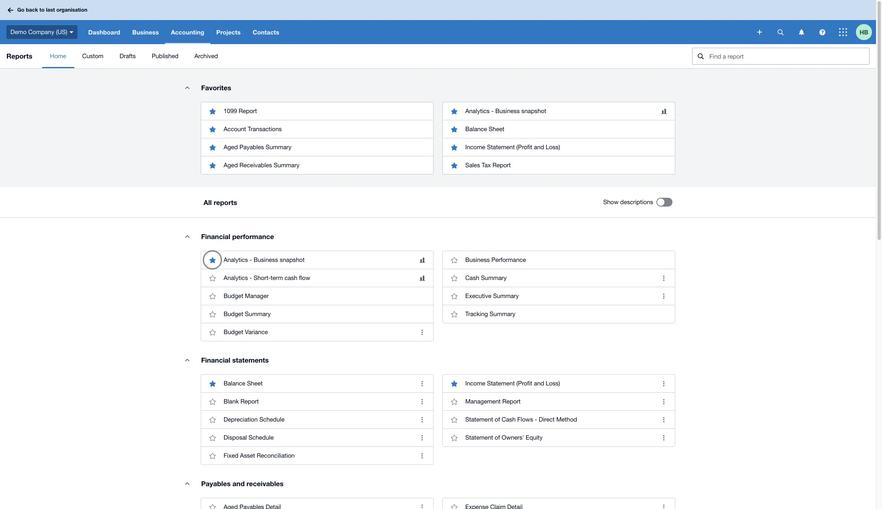 Task type: locate. For each thing, give the bounding box(es) containing it.
aged inside 'link'
[[224, 144, 238, 151]]

0 vertical spatial payables
[[239, 144, 264, 151]]

budget down 'budget summary'
[[224, 329, 243, 336]]

more options image inside statement of owners' equity link
[[656, 430, 672, 446]]

1 horizontal spatial snapshot
[[521, 108, 546, 114]]

depreciation
[[224, 416, 258, 423]]

expand report group image for financial statements
[[179, 352, 195, 368]]

asset
[[240, 453, 255, 459]]

1099 report
[[224, 108, 257, 114]]

0 vertical spatial aged
[[224, 144, 238, 151]]

favorite image for statement of owners' equity
[[446, 430, 462, 446]]

1 vertical spatial income statement (profit and loss) link
[[443, 375, 675, 393]]

1 vertical spatial budget
[[224, 311, 243, 318]]

1 expand report group image from the top
[[179, 228, 195, 245]]

financial
[[201, 232, 230, 241], [201, 356, 230, 365]]

financial statements
[[201, 356, 269, 365]]

balance sheet link up sales tax report link
[[443, 120, 675, 138]]

analytics for balance
[[465, 108, 490, 114]]

remove favorite image inside sales tax report link
[[446, 157, 462, 173]]

0 vertical spatial income
[[465, 144, 485, 151]]

0 horizontal spatial cash
[[465, 275, 479, 281]]

1 vertical spatial aged
[[224, 162, 238, 169]]

summary inside budget summary link
[[245, 311, 271, 318]]

summary down transactions
[[266, 144, 291, 151]]

back
[[26, 7, 38, 13]]

financial performance
[[201, 232, 274, 241]]

0 horizontal spatial analytics - business snapshot
[[224, 257, 305, 263]]

1 horizontal spatial analytics - business snapshot
[[465, 108, 546, 114]]

remove favorite image for the bottom the balance sheet link
[[204, 376, 220, 392]]

menu containing home
[[42, 44, 686, 68]]

income statement (profit and loss) link
[[443, 138, 675, 156], [443, 375, 675, 393]]

tracking
[[465, 311, 488, 318]]

favorite image for cash summary
[[446, 270, 462, 286]]

2 vertical spatial and
[[233, 480, 245, 488]]

more options image inside statement of cash flows - direct method link
[[656, 412, 672, 428]]

go
[[17, 7, 24, 13]]

summary for executive summary
[[493, 293, 519, 300]]

2 financial from the top
[[201, 356, 230, 365]]

remove favorite image for aged receivables summary link
[[204, 157, 220, 173]]

more options image
[[656, 270, 672, 286], [414, 324, 430, 340], [414, 376, 430, 392], [656, 394, 672, 410], [414, 430, 430, 446], [656, 430, 672, 446], [656, 499, 672, 510]]

svg image
[[8, 7, 13, 13], [778, 29, 784, 35]]

1 vertical spatial of
[[495, 434, 500, 441]]

schedule up disposal schedule
[[259, 416, 285, 423]]

2 of from the top
[[495, 434, 500, 441]]

0 vertical spatial income statement (profit and loss) link
[[443, 138, 675, 156]]

more options image inside income statement (profit and loss) link
[[656, 376, 672, 392]]

of for owners'
[[495, 434, 500, 441]]

payables down account transactions
[[239, 144, 264, 151]]

expand report group image
[[179, 228, 195, 245], [179, 352, 195, 368], [179, 476, 195, 492]]

remove favorite image for analytics - business snapshot
[[204, 252, 220, 268]]

more options image for fixed asset reconciliation
[[414, 448, 430, 464]]

1 vertical spatial svg image
[[778, 29, 784, 35]]

0 vertical spatial loss)
[[546, 144, 560, 151]]

schedule up fixed asset reconciliation
[[249, 434, 274, 441]]

remove favorite image inside income statement (profit and loss) link
[[446, 139, 462, 155]]

more options image inside the budget variance link
[[414, 324, 430, 340]]

account transactions link
[[201, 120, 433, 138]]

show descriptions
[[603, 199, 653, 206]]

1 horizontal spatial balance sheet
[[465, 126, 504, 133]]

favorite image inside budget summary link
[[204, 306, 220, 322]]

summary up "tracking summary"
[[493, 293, 519, 300]]

custom link
[[74, 44, 111, 68]]

financial for financial performance
[[201, 232, 230, 241]]

remove favorite image for 1099 report link
[[204, 103, 220, 119]]

income up management
[[465, 380, 485, 387]]

1 vertical spatial balance sheet
[[224, 380, 263, 387]]

aged left receivables
[[224, 162, 238, 169]]

svg image
[[839, 28, 847, 36], [799, 29, 804, 35], [819, 29, 825, 35], [757, 30, 762, 35], [69, 31, 73, 33]]

expand report group image for payables and receivables
[[179, 476, 195, 492]]

more options image
[[656, 288, 672, 304], [656, 376, 672, 392], [414, 394, 430, 410], [414, 412, 430, 428], [656, 412, 672, 428], [414, 448, 430, 464], [414, 499, 430, 510]]

1 income from the top
[[465, 144, 485, 151]]

1 horizontal spatial balance sheet link
[[443, 120, 675, 138]]

of for cash
[[495, 416, 500, 423]]

- for more information about analytics - short-term cash flow image
[[250, 275, 252, 281]]

owners'
[[502, 434, 524, 441]]

income statement (profit and loss) for income statement (profit and loss)'s remove favorite image
[[465, 380, 560, 387]]

0 vertical spatial cash
[[465, 275, 479, 281]]

hb
[[860, 28, 868, 36]]

0 horizontal spatial balance sheet link
[[201, 375, 433, 393]]

3 expand report group image from the top
[[179, 476, 195, 492]]

1 vertical spatial balance
[[224, 380, 245, 387]]

remove favorite image
[[204, 121, 220, 137], [204, 139, 220, 155], [446, 157, 462, 173], [204, 252, 220, 268], [446, 376, 462, 392]]

1 vertical spatial loss)
[[546, 380, 560, 387]]

sales
[[465, 162, 480, 169]]

term
[[271, 275, 283, 281]]

summary inside aged receivables summary link
[[274, 162, 300, 169]]

summary inside the "aged payables summary" 'link'
[[266, 144, 291, 151]]

statement of cash flows - direct method link
[[443, 411, 675, 429]]

balance sheet up blank report
[[224, 380, 263, 387]]

1 vertical spatial analytics
[[224, 257, 248, 263]]

0 vertical spatial snapshot
[[521, 108, 546, 114]]

favorite image inside the budget variance link
[[204, 324, 220, 340]]

1 vertical spatial analytics - business snapshot
[[224, 257, 305, 263]]

- for more information about analytics - business snapshot icon
[[250, 257, 252, 263]]

income statement (profit and loss) up management report
[[465, 380, 560, 387]]

statement of cash flows - direct method
[[465, 416, 577, 423]]

report right 1099 at the top
[[239, 108, 257, 114]]

hb button
[[856, 20, 876, 44]]

0 vertical spatial and
[[534, 144, 544, 151]]

2 loss) from the top
[[546, 380, 560, 387]]

analytics
[[465, 108, 490, 114], [224, 257, 248, 263], [224, 275, 248, 281]]

navigation containing dashboard
[[82, 20, 752, 44]]

more options image inside 'depreciation schedule' link
[[414, 412, 430, 428]]

1 vertical spatial income
[[465, 380, 485, 387]]

financial down all reports
[[201, 232, 230, 241]]

snapshot for balance sheet
[[521, 108, 546, 114]]

more options image for executive summary
[[656, 288, 672, 304]]

cash
[[465, 275, 479, 281], [502, 416, 516, 423]]

income statement (profit and loss) for remove favorite icon within the income statement (profit and loss) link
[[465, 144, 560, 151]]

more options image inside management report link
[[656, 394, 672, 410]]

statements
[[232, 356, 269, 365]]

report
[[239, 108, 257, 114], [493, 162, 511, 169], [240, 398, 259, 405], [502, 398, 521, 405]]

and up management report link
[[534, 380, 544, 387]]

financial left statements
[[201, 356, 230, 365]]

sheet up 'sales tax report'
[[489, 126, 504, 133]]

expand report group image
[[179, 80, 195, 96]]

favorite image inside fixed asset reconciliation link
[[204, 448, 220, 464]]

income statement (profit and loss)
[[465, 144, 560, 151], [465, 380, 560, 387]]

more options image inside executive summary link
[[656, 288, 672, 304]]

(profit up sales tax report link
[[516, 144, 532, 151]]

and left receivables in the left bottom of the page
[[233, 480, 245, 488]]

1 aged from the top
[[224, 144, 238, 151]]

more options image for balance sheet
[[414, 376, 430, 392]]

favorite image inside business performance link
[[446, 252, 462, 268]]

0 horizontal spatial balance sheet
[[224, 380, 263, 387]]

1 vertical spatial schedule
[[249, 434, 274, 441]]

summary inside the tracking summary link
[[490, 311, 515, 318]]

0 vertical spatial of
[[495, 416, 500, 423]]

1 income statement (profit and loss) from the top
[[465, 144, 560, 151]]

0 vertical spatial sheet
[[489, 126, 504, 133]]

flow
[[299, 275, 310, 281]]

remove favorite image
[[204, 103, 220, 119], [446, 103, 462, 119], [446, 121, 462, 137], [446, 139, 462, 155], [204, 157, 220, 173], [204, 376, 220, 392]]

summary for tracking summary
[[490, 311, 515, 318]]

2 expand report group image from the top
[[179, 352, 195, 368]]

sheet up blank report
[[247, 380, 263, 387]]

show
[[603, 199, 619, 206]]

2 income statement (profit and loss) from the top
[[465, 380, 560, 387]]

more options image inside the 'blank report' link
[[414, 394, 430, 410]]

of left "owners'"
[[495, 434, 500, 441]]

financial for financial statements
[[201, 356, 230, 365]]

remove favorite image inside 1099 report link
[[204, 103, 220, 119]]

remove favorite image inside aged receivables summary link
[[204, 157, 220, 173]]

loss) up management report link
[[546, 380, 560, 387]]

loss) up sales tax report link
[[546, 144, 560, 151]]

favorite image for tracking summary
[[446, 306, 462, 322]]

1 vertical spatial sheet
[[247, 380, 263, 387]]

budget up 'budget summary'
[[224, 293, 243, 300]]

go back to last organisation
[[17, 7, 87, 13]]

2 income statement (profit and loss) link from the top
[[443, 375, 675, 393]]

0 vertical spatial analytics - business snapshot
[[465, 108, 546, 114]]

budget for budget manager
[[224, 293, 243, 300]]

more options image for statement of cash flows - direct method
[[656, 412, 672, 428]]

report for 1099 report
[[239, 108, 257, 114]]

favorite image for statement of cash flows - direct method
[[446, 412, 462, 428]]

0 horizontal spatial snapshot
[[280, 257, 305, 263]]

short-
[[254, 275, 271, 281]]

1 horizontal spatial svg image
[[778, 29, 784, 35]]

favorite image inside the 'blank report' link
[[204, 394, 220, 410]]

report up 'statement of cash flows - direct method'
[[502, 398, 521, 405]]

statement up management report
[[487, 380, 515, 387]]

go back to last organisation link
[[5, 3, 92, 17]]

more options image inside disposal schedule link
[[414, 430, 430, 446]]

aged receivables summary
[[224, 162, 300, 169]]

(profit
[[516, 144, 532, 151], [516, 380, 532, 387]]

analytics - business snapshot
[[465, 108, 546, 114], [224, 257, 305, 263]]

- for more information about analytics - business snapshot image
[[491, 108, 494, 114]]

0 vertical spatial income statement (profit and loss)
[[465, 144, 560, 151]]

0 horizontal spatial sheet
[[247, 380, 263, 387]]

balance up sales
[[465, 126, 487, 133]]

summary down the "executive summary"
[[490, 311, 515, 318]]

fixed asset reconciliation
[[224, 453, 295, 459]]

analytics - business snapshot for -
[[224, 257, 305, 263]]

favorite image
[[446, 252, 462, 268], [446, 270, 462, 286], [204, 306, 220, 322], [446, 306, 462, 322], [204, 394, 220, 410], [446, 394, 462, 410], [446, 412, 462, 428], [446, 430, 462, 446], [204, 448, 220, 464]]

0 horizontal spatial balance
[[224, 380, 245, 387]]

1 horizontal spatial sheet
[[489, 126, 504, 133]]

favorite image for analytics - short-term cash flow
[[204, 270, 220, 286]]

balance up blank
[[224, 380, 245, 387]]

balance sheet up tax
[[465, 126, 504, 133]]

income for first income statement (profit and loss) link from the top
[[465, 144, 485, 151]]

banner
[[0, 0, 876, 44]]

menu
[[42, 44, 686, 68]]

favorite image for budget manager
[[204, 288, 220, 304]]

aged for aged receivables summary
[[224, 162, 238, 169]]

payables and receivables
[[201, 480, 284, 488]]

income up sales
[[465, 144, 485, 151]]

balance sheet link up 'depreciation schedule' link
[[201, 375, 433, 393]]

summary inside "cash summary" link
[[481, 275, 507, 281]]

0 vertical spatial analytics
[[465, 108, 490, 114]]

drafts link
[[111, 44, 144, 68]]

0 vertical spatial balance sheet
[[465, 126, 504, 133]]

and up sales tax report link
[[534, 144, 544, 151]]

disposal schedule link
[[201, 429, 433, 447]]

remove favorite image for income statement (profit and loss)
[[446, 376, 462, 392]]

navigation
[[82, 20, 752, 44]]

favorite image inside budget manager link
[[204, 288, 220, 304]]

svg image left go
[[8, 7, 13, 13]]

1 vertical spatial financial
[[201, 356, 230, 365]]

1 vertical spatial payables
[[201, 480, 231, 488]]

business
[[132, 29, 159, 36], [495, 108, 520, 114], [254, 257, 278, 263], [465, 257, 490, 263]]

0 vertical spatial expand report group image
[[179, 228, 195, 245]]

income
[[465, 144, 485, 151], [465, 380, 485, 387]]

to
[[39, 7, 45, 13]]

1 vertical spatial snapshot
[[280, 257, 305, 263]]

cash up executive
[[465, 275, 479, 281]]

1 financial from the top
[[201, 232, 230, 241]]

tracking summary link
[[443, 305, 675, 323]]

more options image inside fixed asset reconciliation link
[[414, 448, 430, 464]]

svg image up find a report "text box"
[[778, 29, 784, 35]]

flows
[[517, 416, 533, 423]]

1 vertical spatial expand report group image
[[179, 352, 195, 368]]

of down management report
[[495, 416, 500, 423]]

1 of from the top
[[495, 416, 500, 423]]

3 budget from the top
[[224, 329, 243, 336]]

favorite image inside the tracking summary link
[[446, 306, 462, 322]]

favorite image for fixed asset reconciliation
[[204, 448, 220, 464]]

1 horizontal spatial payables
[[239, 144, 264, 151]]

2 aged from the top
[[224, 162, 238, 169]]

1 loss) from the top
[[546, 144, 560, 151]]

sales tax report link
[[443, 156, 675, 174]]

summary
[[266, 144, 291, 151], [274, 162, 300, 169], [481, 275, 507, 281], [493, 293, 519, 300], [245, 311, 271, 318], [490, 311, 515, 318]]

0 vertical spatial schedule
[[259, 416, 285, 423]]

statement of owners' equity link
[[443, 429, 675, 447]]

more options image for budget variance
[[414, 324, 430, 340]]

0 vertical spatial svg image
[[8, 7, 13, 13]]

2 budget from the top
[[224, 311, 243, 318]]

report right blank
[[240, 398, 259, 405]]

0 vertical spatial (profit
[[516, 144, 532, 151]]

1 (profit from the top
[[516, 144, 532, 151]]

contacts
[[253, 29, 279, 36]]

1 budget from the top
[[224, 293, 243, 300]]

1099
[[224, 108, 237, 114]]

loss)
[[546, 144, 560, 151], [546, 380, 560, 387]]

performance
[[491, 257, 526, 263]]

budget up budget variance
[[224, 311, 243, 318]]

payables down "fixed"
[[201, 480, 231, 488]]

summary down manager
[[245, 311, 271, 318]]

1 vertical spatial and
[[534, 380, 544, 387]]

None field
[[692, 48, 870, 65]]

1 vertical spatial (profit
[[516, 380, 532, 387]]

summary up the "executive summary"
[[481, 275, 507, 281]]

favorites
[[201, 84, 231, 92]]

demo
[[10, 28, 27, 35]]

-
[[491, 108, 494, 114], [250, 257, 252, 263], [250, 275, 252, 281], [535, 416, 537, 423]]

more information about analytics - business snapshot image
[[661, 109, 667, 114]]

statement
[[487, 144, 515, 151], [487, 380, 515, 387], [465, 416, 493, 423], [465, 434, 493, 441]]

more options image for statement of owners' equity
[[656, 430, 672, 446]]

summary right receivables
[[274, 162, 300, 169]]

0 horizontal spatial svg image
[[8, 7, 13, 13]]

2 vertical spatial budget
[[224, 329, 243, 336]]

receivables
[[247, 480, 284, 488]]

favorite image
[[204, 270, 220, 286], [204, 288, 220, 304], [446, 288, 462, 304], [204, 324, 220, 340], [204, 412, 220, 428], [204, 430, 220, 446], [204, 499, 220, 510], [446, 499, 462, 510]]

favorite image inside statement of cash flows - direct method link
[[446, 412, 462, 428]]

payables
[[239, 144, 264, 151], [201, 480, 231, 488]]

income statement (profit and loss) up 'sales tax report'
[[465, 144, 560, 151]]

(profit up flows
[[516, 380, 532, 387]]

sheet
[[489, 126, 504, 133], [247, 380, 263, 387]]

and
[[534, 144, 544, 151], [534, 380, 544, 387], [233, 480, 245, 488]]

1 horizontal spatial balance
[[465, 126, 487, 133]]

more options image inside "cash summary" link
[[656, 270, 672, 286]]

more options image for blank report
[[414, 394, 430, 410]]

1 vertical spatial cash
[[502, 416, 516, 423]]

favorite image for budget variance
[[204, 324, 220, 340]]

more options image for management report
[[656, 394, 672, 410]]

2 vertical spatial expand report group image
[[179, 476, 195, 492]]

1 vertical spatial income statement (profit and loss)
[[465, 380, 560, 387]]

business inside dropdown button
[[132, 29, 159, 36]]

budget
[[224, 293, 243, 300], [224, 311, 243, 318], [224, 329, 243, 336]]

cash left flows
[[502, 416, 516, 423]]

aged down account
[[224, 144, 238, 151]]

remove favorite image inside the "aged payables summary" 'link'
[[204, 139, 220, 155]]

reports
[[214, 198, 237, 207]]

budget for budget summary
[[224, 311, 243, 318]]

home
[[50, 53, 66, 59]]

executive summary link
[[443, 287, 675, 305]]

0 vertical spatial financial
[[201, 232, 230, 241]]

favorite image inside disposal schedule link
[[204, 430, 220, 446]]

0 vertical spatial budget
[[224, 293, 243, 300]]

summary inside executive summary link
[[493, 293, 519, 300]]

0 vertical spatial balance
[[465, 126, 487, 133]]

2 (profit from the top
[[516, 380, 532, 387]]

descriptions
[[620, 199, 653, 206]]

2 income from the top
[[465, 380, 485, 387]]

dashboard link
[[82, 20, 126, 44]]

remove favorite image inside account transactions link
[[204, 121, 220, 137]]

budget manager link
[[201, 287, 433, 305]]



Task type: describe. For each thing, give the bounding box(es) containing it.
statement left "owners'"
[[465, 434, 493, 441]]

and for first income statement (profit and loss) link from the top
[[534, 144, 544, 151]]

all
[[204, 198, 212, 207]]

summary for budget summary
[[245, 311, 271, 318]]

management
[[465, 398, 501, 405]]

dashboard
[[88, 29, 120, 36]]

contacts button
[[247, 20, 285, 44]]

schedule for disposal schedule
[[249, 434, 274, 441]]

analytics - short-term cash flow
[[224, 275, 310, 281]]

more information about analytics - short-term cash flow image
[[420, 276, 425, 281]]

published
[[152, 53, 178, 59]]

demo company (us)
[[10, 28, 67, 35]]

depreciation schedule
[[224, 416, 285, 423]]

fixed asset reconciliation link
[[201, 447, 433, 465]]

aged payables summary link
[[201, 138, 433, 156]]

business performance
[[465, 257, 526, 263]]

cash summary link
[[443, 269, 675, 287]]

fixed
[[224, 453, 238, 459]]

management report link
[[443, 393, 675, 411]]

remove favorite image for sales tax report
[[446, 157, 462, 173]]

aged payables summary
[[224, 144, 291, 151]]

favorite image for management report
[[446, 394, 462, 410]]

published link
[[144, 44, 186, 68]]

favorite image for disposal schedule
[[204, 430, 220, 446]]

projects
[[216, 29, 241, 36]]

svg image inside go back to last organisation link
[[8, 7, 13, 13]]

(profit for income statement (profit and loss)'s remove favorite image
[[516, 380, 532, 387]]

remove favorite image for aged payables summary
[[204, 139, 220, 155]]

executive
[[465, 293, 491, 300]]

depreciation schedule link
[[201, 411, 433, 429]]

transactions
[[248, 126, 282, 133]]

custom
[[82, 53, 103, 59]]

(profit for remove favorite icon within the income statement (profit and loss) link
[[516, 144, 532, 151]]

expand report group image for financial performance
[[179, 228, 195, 245]]

reconciliation
[[257, 453, 295, 459]]

loss) for income statement (profit and loss)'s remove favorite image
[[546, 380, 560, 387]]

archived link
[[186, 44, 226, 68]]

all reports
[[204, 198, 237, 207]]

tax
[[482, 162, 491, 169]]

account
[[224, 126, 246, 133]]

favorite image for budget summary
[[204, 306, 220, 322]]

report for blank report
[[240, 398, 259, 405]]

variance
[[245, 329, 268, 336]]

blank report link
[[201, 393, 433, 411]]

budget for budget variance
[[224, 329, 243, 336]]

income for second income statement (profit and loss) link from the top of the page
[[465, 380, 485, 387]]

sheet for the bottom the balance sheet link
[[247, 380, 263, 387]]

statement up 'sales tax report'
[[487, 144, 515, 151]]

archived
[[194, 53, 218, 59]]

favorite image for blank report
[[204, 394, 220, 410]]

report right tax
[[493, 162, 511, 169]]

equity
[[526, 434, 543, 441]]

remove favorite image for the top the balance sheet link
[[446, 121, 462, 137]]

loss) for remove favorite icon within the income statement (profit and loss) link
[[546, 144, 560, 151]]

accounting
[[171, 29, 204, 36]]

more information about analytics - business snapshot image
[[420, 258, 425, 263]]

drafts
[[120, 53, 136, 59]]

aged for aged payables summary
[[224, 144, 238, 151]]

disposal schedule
[[224, 434, 274, 441]]

cash
[[285, 275, 297, 281]]

summary for cash summary
[[481, 275, 507, 281]]

1 vertical spatial balance sheet link
[[201, 375, 433, 393]]

budget variance
[[224, 329, 268, 336]]

executive summary
[[465, 293, 519, 300]]

last
[[46, 7, 55, 13]]

snapshot for analytics - short-term cash flow
[[280, 257, 305, 263]]

projects button
[[210, 20, 247, 44]]

budget manager
[[224, 293, 269, 300]]

payables inside 'link'
[[239, 144, 264, 151]]

banner containing hb
[[0, 0, 876, 44]]

2 vertical spatial analytics
[[224, 275, 248, 281]]

disposal
[[224, 434, 247, 441]]

business performance link
[[443, 251, 675, 269]]

and for second income statement (profit and loss) link from the top of the page
[[534, 380, 544, 387]]

statement down management
[[465, 416, 493, 423]]

analytics - business snapshot for sheet
[[465, 108, 546, 114]]

balance for the bottom the balance sheet link
[[224, 380, 245, 387]]

blank report
[[224, 398, 259, 405]]

performance
[[232, 232, 274, 241]]

budget summary
[[224, 311, 271, 318]]

Find a report text field
[[709, 48, 869, 64]]

method
[[556, 416, 577, 423]]

home link
[[42, 44, 74, 68]]

schedule for depreciation schedule
[[259, 416, 285, 423]]

receivables
[[239, 162, 272, 169]]

1 income statement (profit and loss) link from the top
[[443, 138, 675, 156]]

cash summary
[[465, 275, 507, 281]]

favorite image for depreciation schedule
[[204, 412, 220, 428]]

sheet for the top the balance sheet link
[[489, 126, 504, 133]]

reports
[[6, 52, 32, 60]]

more options image for depreciation schedule
[[414, 412, 430, 428]]

business button
[[126, 20, 165, 44]]

management report
[[465, 398, 521, 405]]

more options image for income statement (profit and loss)
[[656, 376, 672, 392]]

more options image for cash summary
[[656, 270, 672, 286]]

remove favorite image for first income statement (profit and loss) link from the top
[[446, 139, 462, 155]]

manager
[[245, 293, 269, 300]]

1 horizontal spatial cash
[[502, 416, 516, 423]]

(us)
[[56, 28, 67, 35]]

0 horizontal spatial payables
[[201, 480, 231, 488]]

aged receivables summary link
[[201, 156, 433, 174]]

0 vertical spatial balance sheet link
[[443, 120, 675, 138]]

blank
[[224, 398, 239, 405]]

analytics for analytics
[[224, 257, 248, 263]]

demo company (us) button
[[0, 20, 82, 44]]

more options image for disposal schedule
[[414, 430, 430, 446]]

company
[[28, 28, 54, 35]]

remove favorite image for account transactions
[[204, 121, 220, 137]]

report for management report
[[502, 398, 521, 405]]

statement of owners' equity
[[465, 434, 543, 441]]

budget variance link
[[201, 323, 433, 341]]

organisation
[[56, 7, 87, 13]]

favorite image for executive summary
[[446, 288, 462, 304]]

balance for the top the balance sheet link
[[465, 126, 487, 133]]

svg image inside demo company (us) popup button
[[69, 31, 73, 33]]

budget summary link
[[201, 305, 433, 323]]

account transactions
[[224, 126, 282, 133]]

sales tax report
[[465, 162, 511, 169]]

favorite image for business performance
[[446, 252, 462, 268]]



Task type: vqa. For each thing, say whether or not it's contained in the screenshot.
top Remove Favorite icon
no



